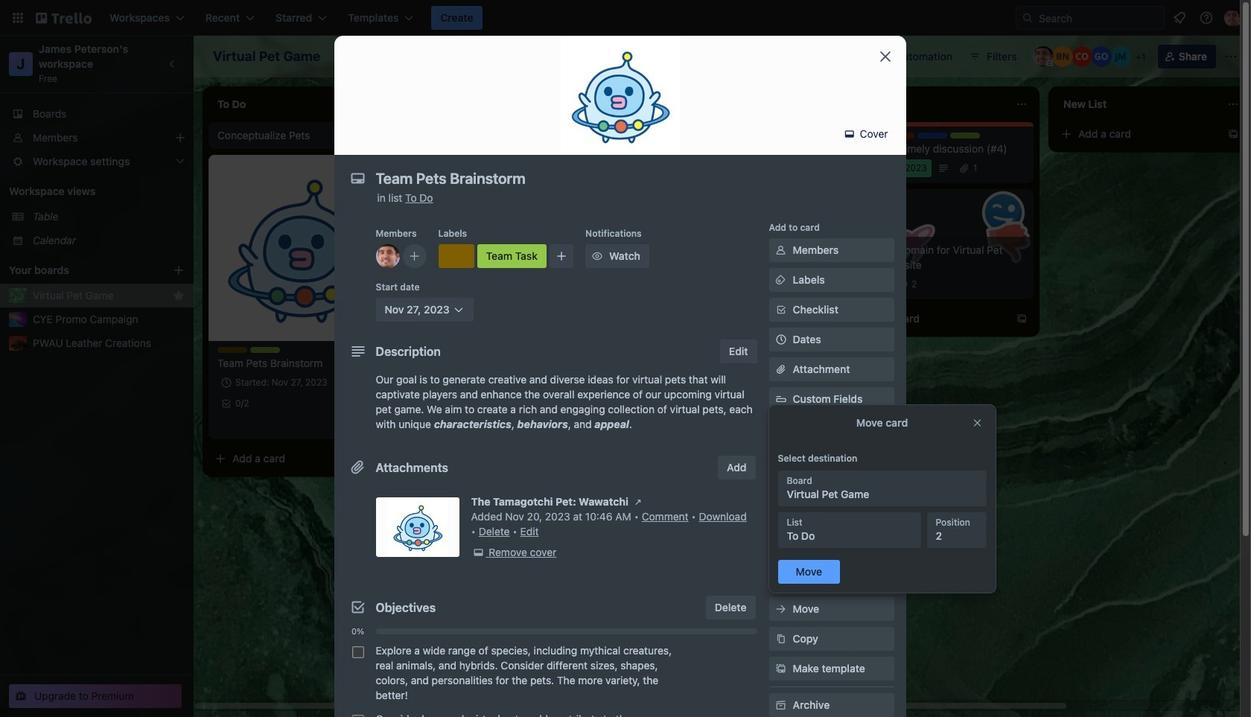 Task type: vqa. For each thing, say whether or not it's contained in the screenshot.
"click to unstar virtual pet game. it will be removed from your starred list." "icon"
no



Task type: locate. For each thing, give the bounding box(es) containing it.
None checkbox
[[852, 159, 932, 177], [352, 647, 364, 658], [852, 159, 932, 177], [352, 647, 364, 658]]

1 horizontal spatial james peterson (jamespeterson93) image
[[1033, 46, 1054, 67]]

color: yellow, title: none image
[[438, 244, 474, 268], [218, 347, 247, 353]]

james peterson (jamespeterson93) image
[[1225, 9, 1242, 27], [1033, 46, 1054, 67], [375, 416, 393, 434]]

jeremy miller (jeremymiller198) image
[[1110, 46, 1131, 67]]

1 vertical spatial james peterson (jamespeterson93) image
[[1033, 46, 1054, 67]]

0 horizontal spatial color: yellow, title: none image
[[218, 347, 247, 353]]

group
[[346, 639, 757, 717]]

None submit
[[778, 560, 840, 584]]

1 horizontal spatial create from template… image
[[593, 128, 605, 140]]

2 horizontal spatial james peterson (jamespeterson93) image
[[1225, 9, 1242, 27]]

create from template… image
[[1016, 313, 1028, 325]]

sm image
[[842, 127, 857, 142], [471, 545, 486, 560], [774, 602, 788, 617], [774, 698, 788, 713]]

2 vertical spatial james peterson (jamespeterson93) image
[[375, 416, 393, 434]]

None text field
[[368, 165, 860, 192]]

None checkbox
[[352, 715, 364, 717]]

sm image
[[774, 243, 788, 258], [590, 249, 605, 264], [774, 273, 788, 288], [631, 495, 646, 510], [774, 632, 788, 647], [774, 661, 788, 676]]

1 horizontal spatial color: bold lime, title: "team task" element
[[477, 244, 547, 268]]

0 vertical spatial color: yellow, title: none image
[[438, 244, 474, 268]]

color: bold lime, title: none image
[[950, 133, 980, 139]]

your boards with 3 items element
[[9, 261, 150, 279]]

Search field
[[1016, 6, 1165, 30]]

0 horizontal spatial color: bold lime, title: "team task" element
[[250, 347, 280, 353]]

color: red, title: "blocker" element
[[885, 133, 915, 139]]

star or unstar board image
[[337, 51, 349, 63]]

open information menu image
[[1199, 10, 1214, 25]]

create from template… image
[[593, 128, 605, 140], [1228, 128, 1240, 140], [381, 453, 393, 465]]

color: bold lime, title: "team task" element
[[477, 244, 547, 268], [250, 347, 280, 353]]

search image
[[1022, 12, 1034, 24]]



Task type: describe. For each thing, give the bounding box(es) containing it.
starred icon image
[[173, 290, 185, 302]]

1 horizontal spatial color: yellow, title: none image
[[438, 244, 474, 268]]

gary orlando (garyorlando) image
[[1091, 46, 1112, 67]]

add board image
[[173, 264, 185, 276]]

add members to card image
[[409, 249, 420, 264]]

show menu image
[[1224, 49, 1239, 64]]

close dialog image
[[876, 48, 894, 66]]

0 notifications image
[[1171, 9, 1189, 27]]

1 vertical spatial color: yellow, title: none image
[[218, 347, 247, 353]]

customize views image
[[556, 49, 571, 64]]

1 vertical spatial color: bold lime, title: "team task" element
[[250, 347, 280, 353]]

Board name text field
[[206, 45, 328, 69]]

james peterson (jamespeterson93) image
[[376, 244, 400, 268]]

christina overa (christinaovera) image
[[1072, 46, 1093, 67]]

0 vertical spatial james peterson (jamespeterson93) image
[[1225, 9, 1242, 27]]

workspace navigation collapse icon image
[[162, 54, 183, 74]]

2 horizontal spatial create from template… image
[[1228, 128, 1240, 140]]

0 horizontal spatial create from template… image
[[381, 453, 393, 465]]

0 horizontal spatial james peterson (jamespeterson93) image
[[375, 416, 393, 434]]

ben nelson (bennelson96) image
[[1052, 46, 1073, 67]]

primary element
[[0, 0, 1251, 36]]

color: green, title: "goal" element
[[852, 133, 882, 139]]

0 vertical spatial color: bold lime, title: "team task" element
[[477, 244, 547, 268]]

color: blue, title: "fyi" element
[[918, 133, 948, 139]]



